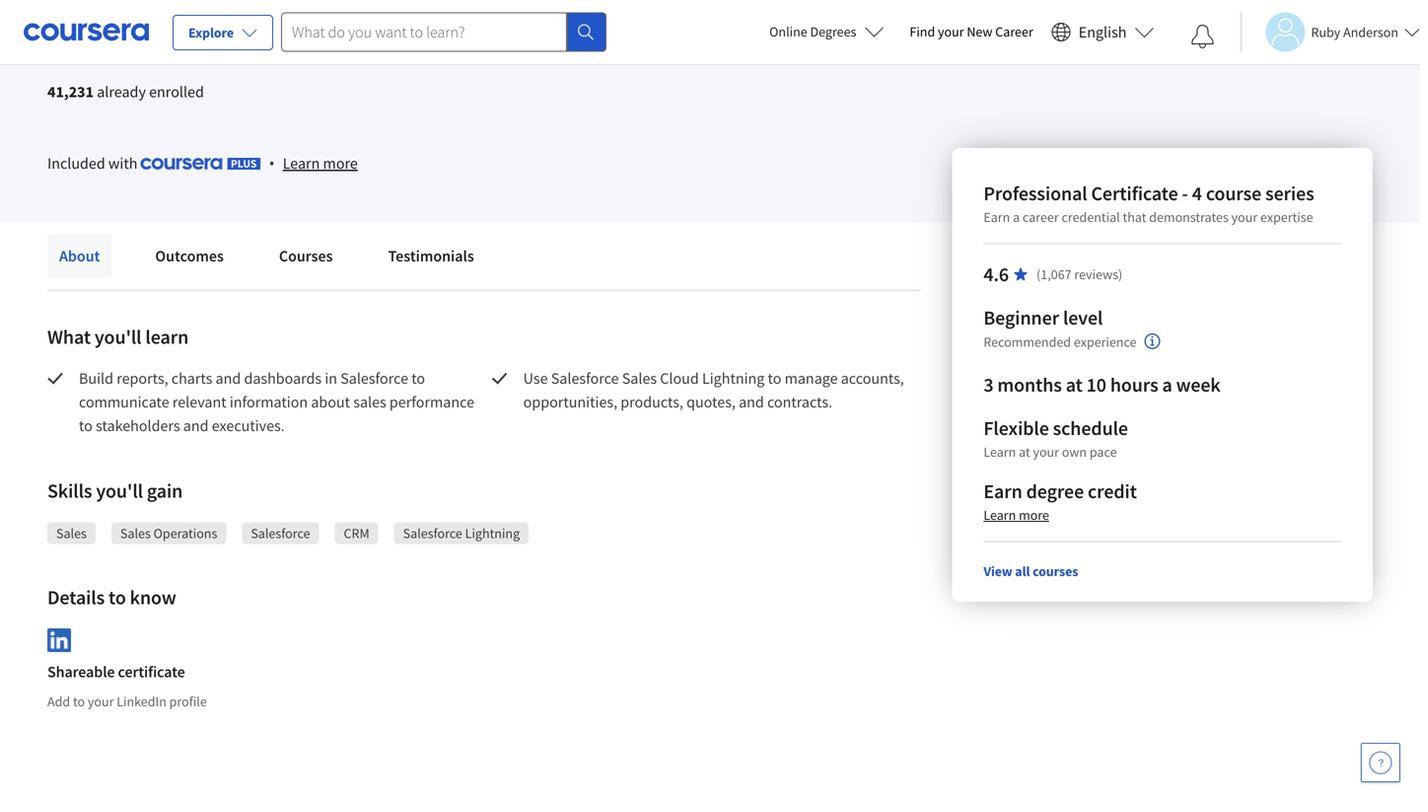 Task type: vqa. For each thing, say whether or not it's contained in the screenshot.
Expertentipp "icon"
no



Task type: describe. For each thing, give the bounding box(es) containing it.
courses link
[[267, 234, 345, 278]]

expertise
[[1261, 208, 1314, 226]]

linkedin
[[117, 693, 167, 711]]

use
[[524, 369, 548, 388]]

performance
[[390, 392, 475, 412]]

degree
[[1027, 479, 1084, 504]]

coursera image
[[24, 16, 149, 48]]

what
[[47, 325, 91, 349]]

3 months at 10 hours a week
[[984, 372, 1221, 397]]

skills you'll gain
[[47, 479, 183, 503]]

you'll for what
[[95, 325, 142, 349]]

salesforce inside use salesforce sales cloud lightning to manage accounts, opportunities, products, quotes, and contracts.
[[551, 369, 619, 388]]

use salesforce sales cloud lightning to manage accounts, opportunities, products, quotes, and contracts.
[[524, 369, 908, 412]]

start
[[346, 11, 372, 28]]

build reports, charts and dashboards in salesforce to communicate relevant information about sales performance to stakeholders and executives.
[[79, 369, 478, 436]]

10
[[1087, 372, 1107, 397]]

free
[[146, 14, 176, 34]]

financial aid available button
[[223, 38, 353, 56]]

ruby
[[1312, 23, 1341, 41]]

for for try
[[245, 11, 261, 28]]

build
[[79, 369, 113, 388]]

20
[[150, 36, 163, 51]]

sales for sales
[[56, 524, 87, 542]]

accounts,
[[841, 369, 905, 388]]

lightning inside use salesforce sales cloud lightning to manage accounts, opportunities, products, quotes, and contracts.
[[702, 369, 765, 388]]

at inside flexible schedule learn at your own pace
[[1019, 443, 1031, 461]]

learn
[[145, 325, 189, 349]]

salesforce right crm
[[403, 524, 463, 542]]

(1,067 reviews)
[[1037, 265, 1123, 283]]

executives.
[[212, 416, 285, 436]]

find your new career link
[[900, 20, 1044, 44]]

ruby anderson button
[[1241, 12, 1421, 52]]

flexible
[[984, 416, 1050, 441]]

communicate
[[79, 392, 169, 412]]

level
[[1064, 305, 1103, 330]]

day
[[415, 11, 436, 28]]

earn inside professional certificate - 4 course series earn a career credential that demonstrates your expertise
[[984, 208, 1011, 226]]

details to know
[[47, 585, 176, 610]]

•
[[269, 152, 275, 173]]

all
[[1016, 562, 1030, 580]]

learn inside • learn more
[[283, 153, 320, 173]]

about
[[59, 246, 100, 266]]

credit
[[1088, 479, 1137, 504]]

your inside try for free: enroll to start your 7-day full access free trial financial aid available
[[375, 11, 401, 28]]

know
[[130, 585, 176, 610]]

view all courses link
[[984, 562, 1079, 580]]

beginner level
[[984, 305, 1103, 330]]

-
[[1183, 181, 1189, 206]]

0 vertical spatial at
[[1066, 372, 1083, 397]]

help center image
[[1369, 751, 1393, 775]]

flexible schedule learn at your own pace
[[984, 416, 1129, 461]]

certificate
[[118, 662, 185, 682]]

try for free: enroll to start your 7-day full access free trial financial aid available
[[223, 11, 549, 56]]

with
[[108, 153, 138, 173]]

career
[[1023, 208, 1059, 226]]

relevant
[[173, 392, 227, 412]]

that
[[1123, 208, 1147, 226]]

profile
[[169, 693, 207, 711]]

pace
[[1090, 443, 1117, 461]]

online degrees
[[770, 23, 857, 40]]

outcomes link
[[143, 234, 236, 278]]

courses
[[1033, 562, 1079, 580]]

reports,
[[117, 369, 168, 388]]

to down communicate
[[79, 416, 93, 436]]

aid
[[279, 38, 297, 56]]

your right find
[[938, 23, 965, 40]]

1 vertical spatial lightning
[[465, 524, 520, 542]]

find your new career
[[910, 23, 1034, 40]]

professional
[[984, 181, 1088, 206]]

sales inside use salesforce sales cloud lightning to manage accounts, opportunities, products, quotes, and contracts.
[[622, 369, 657, 388]]

recommended
[[984, 333, 1072, 351]]

earn inside earn degree credit learn more
[[984, 479, 1023, 504]]

view
[[984, 562, 1013, 580]]

new
[[967, 23, 993, 40]]

free:
[[263, 11, 292, 28]]

free
[[501, 11, 523, 28]]

experience
[[1074, 333, 1137, 351]]

salesforce left crm
[[251, 524, 310, 542]]

7-
[[404, 11, 415, 28]]

(1,067
[[1037, 265, 1072, 283]]

2 vertical spatial and
[[183, 416, 209, 436]]

a inside professional certificate - 4 course series earn a career credential that demonstrates your expertise
[[1013, 208, 1020, 226]]

contracts.
[[768, 392, 833, 412]]

salesforce lightning
[[403, 524, 520, 542]]

courses
[[279, 246, 333, 266]]

add to your linkedin profile
[[47, 693, 207, 711]]

hours
[[1111, 372, 1159, 397]]

access
[[460, 11, 498, 28]]

own
[[1062, 443, 1087, 461]]

schedule
[[1053, 416, 1129, 441]]

your inside professional certificate - 4 course series earn a career credential that demonstrates your expertise
[[1232, 208, 1258, 226]]

your inside flexible schedule learn at your own pace
[[1034, 443, 1060, 461]]

to inside use salesforce sales cloud lightning to manage accounts, opportunities, products, quotes, and contracts.
[[768, 369, 782, 388]]

months
[[998, 372, 1062, 397]]

about
[[311, 392, 350, 412]]

explore
[[188, 24, 234, 41]]



Task type: locate. For each thing, give the bounding box(es) containing it.
at left 10
[[1066, 372, 1083, 397]]

sales
[[353, 392, 387, 412]]

sales operations
[[120, 524, 217, 542]]

0 horizontal spatial more
[[323, 153, 358, 173]]

professional certificate - 4 course series earn a career credential that demonstrates your expertise
[[984, 181, 1315, 226]]

already
[[97, 82, 146, 102]]

earn left career
[[984, 208, 1011, 226]]

to inside try for free: enroll to start your 7-day full access free trial financial aid available
[[331, 11, 343, 28]]

in
[[325, 369, 337, 388]]

0 horizontal spatial a
[[1013, 208, 1020, 226]]

earn
[[984, 208, 1011, 226], [984, 479, 1023, 504]]

1 horizontal spatial learn more link
[[984, 506, 1050, 524]]

learn
[[283, 153, 320, 173], [984, 443, 1017, 461], [984, 506, 1017, 524]]

0 horizontal spatial learn more link
[[283, 151, 358, 175]]

0 horizontal spatial and
[[183, 416, 209, 436]]

1 vertical spatial learn
[[984, 443, 1017, 461]]

trial
[[526, 11, 549, 28]]

41,231
[[47, 82, 94, 102]]

4.6
[[984, 262, 1009, 287]]

more down degree
[[1019, 506, 1050, 524]]

0 vertical spatial learn
[[283, 153, 320, 173]]

1 vertical spatial a
[[1163, 372, 1173, 397]]

english button
[[1044, 0, 1163, 64]]

products,
[[621, 392, 684, 412]]

• learn more
[[269, 152, 358, 173]]

sales up products,
[[622, 369, 657, 388]]

for inside enroll for free starts dec 20
[[123, 14, 143, 34]]

2 horizontal spatial and
[[739, 392, 764, 412]]

0 horizontal spatial at
[[1019, 443, 1031, 461]]

more right • at the left top of page
[[323, 153, 358, 173]]

1 vertical spatial more
[[1019, 506, 1050, 524]]

for inside try for free: enroll to start your 7-day full access free trial financial aid available
[[245, 11, 261, 28]]

enroll up available
[[295, 11, 329, 28]]

salesforce up sales
[[341, 369, 409, 388]]

ruby anderson
[[1312, 23, 1399, 41]]

1 vertical spatial you'll
[[96, 479, 143, 503]]

for up dec
[[123, 14, 143, 34]]

sales for sales operations
[[120, 524, 151, 542]]

more inside earn degree credit learn more
[[1019, 506, 1050, 524]]

0 horizontal spatial for
[[123, 14, 143, 34]]

1 vertical spatial learn more link
[[984, 506, 1050, 524]]

enroll
[[295, 11, 329, 28], [79, 14, 120, 34]]

0 vertical spatial and
[[216, 369, 241, 388]]

a left career
[[1013, 208, 1020, 226]]

at down flexible
[[1019, 443, 1031, 461]]

a
[[1013, 208, 1020, 226], [1163, 372, 1173, 397]]

available
[[301, 38, 353, 56]]

to
[[331, 11, 343, 28], [412, 369, 425, 388], [768, 369, 782, 388], [79, 416, 93, 436], [109, 585, 126, 610], [73, 693, 85, 711]]

anderson
[[1344, 23, 1399, 41]]

you'll left gain
[[96, 479, 143, 503]]

your
[[375, 11, 401, 28], [938, 23, 965, 40], [1232, 208, 1258, 226], [1034, 443, 1060, 461], [88, 693, 114, 711]]

3
[[984, 372, 994, 397]]

1 horizontal spatial at
[[1066, 372, 1083, 397]]

coursera plus image
[[141, 158, 261, 170]]

earn degree credit learn more
[[984, 479, 1137, 524]]

degrees
[[811, 23, 857, 40]]

information about difficulty level pre-requisites. image
[[1145, 333, 1161, 349]]

learn inside earn degree credit learn more
[[984, 506, 1017, 524]]

0 vertical spatial you'll
[[95, 325, 142, 349]]

a left 'week'
[[1163, 372, 1173, 397]]

at
[[1066, 372, 1083, 397], [1019, 443, 1031, 461]]

enrolled
[[149, 82, 204, 102]]

beginner
[[984, 305, 1060, 330]]

your left own
[[1034, 443, 1060, 461]]

2 earn from the top
[[984, 479, 1023, 504]]

to left know
[[109, 585, 126, 610]]

view all courses
[[984, 562, 1079, 580]]

more inside • learn more
[[323, 153, 358, 173]]

salesforce inside build reports, charts and dashboards in salesforce to communicate relevant information about sales performance to stakeholders and executives.
[[341, 369, 409, 388]]

learn more link right • at the left top of page
[[283, 151, 358, 175]]

details
[[47, 585, 105, 610]]

1 horizontal spatial a
[[1163, 372, 1173, 397]]

2 horizontal spatial sales
[[622, 369, 657, 388]]

4
[[1193, 181, 1203, 206]]

1 horizontal spatial more
[[1019, 506, 1050, 524]]

1 horizontal spatial lightning
[[702, 369, 765, 388]]

reviews)
[[1075, 265, 1123, 283]]

certificate
[[1092, 181, 1179, 206]]

testimonials
[[388, 246, 474, 266]]

enroll for free starts dec 20
[[79, 14, 176, 51]]

your down course
[[1232, 208, 1258, 226]]

show notifications image
[[1191, 25, 1215, 48]]

shareable certificate
[[47, 662, 185, 682]]

your left "7-"
[[375, 11, 401, 28]]

to right add
[[73, 693, 85, 711]]

salesforce up the opportunities, on the left of the page
[[551, 369, 619, 388]]

1 horizontal spatial sales
[[120, 524, 151, 542]]

learn down flexible
[[984, 443, 1017, 461]]

learn more link for degree
[[984, 506, 1050, 524]]

you'll
[[95, 325, 142, 349], [96, 479, 143, 503]]

for right try on the left top of the page
[[245, 11, 261, 28]]

information
[[230, 392, 308, 412]]

and right charts
[[216, 369, 241, 388]]

testimonials link
[[376, 234, 486, 278]]

0 vertical spatial a
[[1013, 208, 1020, 226]]

enroll up starts
[[79, 14, 120, 34]]

0 horizontal spatial enroll
[[79, 14, 120, 34]]

learn more link
[[283, 151, 358, 175], [984, 506, 1050, 524]]

explore button
[[173, 15, 273, 50]]

gain
[[147, 479, 183, 503]]

sales down skills you'll gain
[[120, 524, 151, 542]]

opportunities,
[[524, 392, 618, 412]]

full
[[439, 11, 458, 28]]

you'll for skills
[[96, 479, 143, 503]]

for
[[245, 11, 261, 28], [123, 14, 143, 34]]

to up performance on the left
[[412, 369, 425, 388]]

to up 'contracts.'
[[768, 369, 782, 388]]

learn more link for learn
[[283, 151, 358, 175]]

1 vertical spatial and
[[739, 392, 764, 412]]

credential
[[1062, 208, 1121, 226]]

to left start
[[331, 11, 343, 28]]

learn more link down degree
[[984, 506, 1050, 524]]

try
[[223, 11, 242, 28]]

0 horizontal spatial lightning
[[465, 524, 520, 542]]

demonstrates
[[1150, 208, 1229, 226]]

career
[[996, 23, 1034, 40]]

series
[[1266, 181, 1315, 206]]

learn up view
[[984, 506, 1017, 524]]

about link
[[47, 234, 112, 278]]

0 horizontal spatial sales
[[56, 524, 87, 542]]

cloud
[[660, 369, 699, 388]]

1 vertical spatial earn
[[984, 479, 1023, 504]]

41,231 already enrolled
[[47, 82, 204, 102]]

operations
[[154, 524, 217, 542]]

starts
[[92, 36, 125, 51]]

0 vertical spatial earn
[[984, 208, 1011, 226]]

recommended experience
[[984, 333, 1137, 351]]

1 horizontal spatial for
[[245, 11, 261, 28]]

skills
[[47, 479, 92, 503]]

english
[[1079, 22, 1127, 42]]

shareable
[[47, 662, 115, 682]]

find
[[910, 23, 936, 40]]

What do you want to learn? text field
[[281, 12, 567, 52]]

0 vertical spatial more
[[323, 153, 358, 173]]

and right quotes,
[[739, 392, 764, 412]]

for for enroll
[[123, 14, 143, 34]]

learn inside flexible schedule learn at your own pace
[[984, 443, 1017, 461]]

1 horizontal spatial and
[[216, 369, 241, 388]]

quotes,
[[687, 392, 736, 412]]

online
[[770, 23, 808, 40]]

stakeholders
[[96, 416, 180, 436]]

you'll up build
[[95, 325, 142, 349]]

and inside use salesforce sales cloud lightning to manage accounts, opportunities, products, quotes, and contracts.
[[739, 392, 764, 412]]

and down relevant
[[183, 416, 209, 436]]

sales down "skills" at left
[[56, 524, 87, 542]]

learn right • at the left top of page
[[283, 153, 320, 173]]

None search field
[[281, 12, 607, 52]]

1 vertical spatial at
[[1019, 443, 1031, 461]]

1 horizontal spatial enroll
[[295, 11, 329, 28]]

0 vertical spatial learn more link
[[283, 151, 358, 175]]

outcomes
[[155, 246, 224, 266]]

1 earn from the top
[[984, 208, 1011, 226]]

earn left degree
[[984, 479, 1023, 504]]

0 vertical spatial lightning
[[702, 369, 765, 388]]

enroll inside try for free: enroll to start your 7-day full access free trial financial aid available
[[295, 11, 329, 28]]

2 vertical spatial learn
[[984, 506, 1017, 524]]

manage
[[785, 369, 838, 388]]

financial
[[223, 38, 276, 56]]

crm
[[344, 524, 370, 542]]

enroll inside enroll for free starts dec 20
[[79, 14, 120, 34]]

your down 'shareable certificate'
[[88, 693, 114, 711]]



